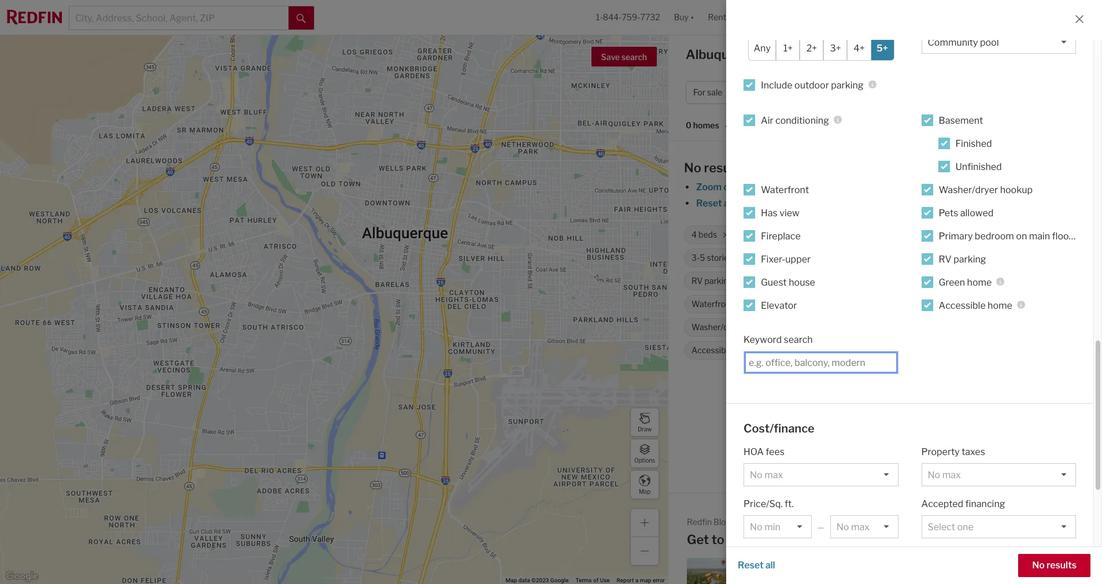 Task type: describe. For each thing, give the bounding box(es) containing it.
stories
[[707, 253, 733, 263]]

elevator
[[761, 300, 797, 311]]

read more link
[[1027, 516, 1084, 530]]

guest
[[761, 277, 787, 288]]

option group containing any
[[748, 36, 894, 60]]

any
[[754, 43, 771, 54]]

keyword
[[744, 334, 782, 345]]

map region
[[0, 12, 685, 584]]

price
[[757, 88, 776, 97]]

1-
[[596, 12, 603, 22]]

no results button
[[1019, 554, 1091, 577]]

data
[[519, 577, 530, 584]]

3+
[[830, 43, 841, 54]]

view
[[780, 207, 800, 218]]

reset inside 'zoom out reset all filters or remove one of your filters below to see more homes'
[[696, 198, 722, 209]]

1 vertical spatial ft.
[[785, 498, 794, 509]]

4+ for 4+
[[854, 43, 865, 54]]

reset all button
[[738, 554, 775, 577]]

1+ radio
[[776, 36, 800, 60]]

759-
[[622, 12, 640, 22]]

0 vertical spatial air conditioning
[[761, 115, 829, 126]]

no results inside button
[[1032, 560, 1077, 571]]

exclude
[[761, 557, 795, 568]]

0 vertical spatial accessible home
[[939, 300, 1012, 311]]

1 vertical spatial albuquerque,
[[763, 532, 844, 547]]

1 horizontal spatial ft.
[[992, 230, 1000, 240]]

your
[[839, 198, 858, 209]]

home type
[[810, 88, 852, 97]]

0 vertical spatial conditioning
[[775, 115, 829, 126]]

price/sq. ft.
[[744, 498, 794, 509]]

sort
[[733, 120, 750, 130]]

community pool
[[938, 253, 1000, 263]]

5+ for 5+
[[877, 43, 888, 54]]

home inside 7 home remodeling projects to boost you
[[975, 566, 996, 575]]

1 vertical spatial washer/dryer
[[692, 322, 744, 332]]

pool
[[984, 253, 1000, 263]]

community
[[938, 253, 982, 263]]

draw
[[638, 425, 652, 432]]

search for save search
[[622, 52, 647, 62]]

0 horizontal spatial washer/dryer hookup
[[692, 322, 774, 332]]

fixer-
[[761, 254, 785, 265]]

remove 4 beds image
[[722, 231, 729, 238]]

remove pets allowed image
[[958, 301, 965, 308]]

report a map error link
[[617, 577, 665, 584]]

4+ radio
[[847, 36, 871, 60]]

fireplace
[[761, 230, 801, 241]]

reset all filters button
[[696, 198, 762, 209]]

1 vertical spatial conditioning
[[777, 276, 824, 286]]

2 filters from the left
[[860, 198, 885, 209]]

1 vertical spatial air conditioning
[[764, 276, 824, 286]]

for
[[693, 88, 706, 97]]

2+
[[807, 43, 817, 54]]

0 vertical spatial pets
[[939, 207, 958, 218]]

remove rv parking image
[[739, 278, 746, 285]]

upper
[[785, 254, 811, 265]]

map for map
[[639, 488, 651, 495]]

1 horizontal spatial more
[[1051, 518, 1074, 529]]

7 home remodeling projects to boost you
[[969, 566, 1048, 584]]

to inside 'zoom out reset all filters or remove one of your filters below to see more homes'
[[915, 198, 924, 209]]

1 horizontal spatial rv parking
[[939, 254, 986, 265]]

1 horizontal spatial washer/dryer hookup
[[939, 184, 1033, 195]]

property
[[921, 446, 960, 457]]

save
[[601, 52, 620, 62]]

homes inside 'zoom out reset all filters or remove one of your filters below to see more homes'
[[968, 198, 998, 209]]

•
[[725, 121, 728, 131]]

City, Address, School, Agent, ZIP search field
[[69, 6, 289, 29]]

—
[[817, 522, 825, 532]]

3-5 stories
[[692, 253, 733, 263]]

4+ for 4+ baths
[[748, 230, 757, 240]]

accepted financing
[[921, 498, 1005, 509]]

1 vertical spatial pets allowed
[[904, 299, 952, 309]]

include outdoor parking
[[761, 80, 864, 91]]

main for primary bedroom on main floor
[[1029, 230, 1050, 241]]

home for guest house
[[967, 277, 992, 288]]

5+ for 5+ parking spots
[[787, 345, 797, 355]]

get
[[687, 532, 709, 547]]

0 vertical spatial no
[[684, 160, 701, 175]]

hoa
[[744, 446, 764, 457]]

zoom
[[696, 182, 722, 193]]

0 horizontal spatial rv parking
[[692, 276, 733, 286]]

floor
[[1052, 230, 1073, 241]]

redfin blog
[[687, 517, 731, 527]]

1 filters from the left
[[735, 198, 761, 209]]

main for primary bedroom on main
[[1000, 276, 1019, 286]]

primary bedroom on main floor
[[939, 230, 1073, 241]]

home type button
[[803, 81, 874, 104]]

where
[[828, 581, 852, 584]]

built 2022-2023
[[764, 253, 827, 263]]

sale
[[860, 47, 886, 62]]

include
[[761, 80, 793, 91]]

results inside button
[[1047, 560, 1077, 571]]

ft.-
[[944, 230, 955, 240]]

one
[[810, 198, 826, 209]]

remove
[[775, 198, 808, 209]]

house
[[789, 277, 815, 288]]

google
[[550, 577, 569, 584]]

accepted
[[921, 498, 964, 509]]

has view
[[761, 207, 800, 218]]

0 horizontal spatial basement
[[765, 299, 804, 309]]

boost
[[1009, 576, 1030, 584]]

green
[[939, 277, 965, 288]]

bedroom for primary bedroom on main floor
[[975, 230, 1014, 241]]

see
[[926, 198, 942, 209]]

1 vertical spatial hookup
[[745, 322, 774, 332]]

hoa fees
[[744, 446, 785, 457]]

market
[[958, 50, 989, 61]]

0 horizontal spatial accessible home
[[692, 345, 756, 355]]

terms
[[576, 577, 592, 584]]

0 horizontal spatial of
[[593, 577, 599, 584]]

4
[[692, 230, 697, 240]]

0 vertical spatial pets allowed
[[939, 207, 994, 218]]

fees
[[766, 446, 785, 457]]

map for map data ©2023 google
[[506, 577, 517, 584]]

0 horizontal spatial waterfront
[[692, 299, 734, 309]]

Any radio
[[748, 36, 776, 60]]

market insights | city guide
[[958, 50, 1083, 61]]

0 horizontal spatial no results
[[684, 160, 746, 175]]

lot
[[1002, 230, 1012, 240]]

for sale button
[[686, 81, 745, 104]]

1 horizontal spatial hookup
[[1000, 184, 1033, 195]]

parking down for at right top
[[831, 80, 864, 91]]

1 vertical spatial nm
[[847, 532, 868, 547]]

1 horizontal spatial accessible
[[939, 300, 986, 311]]

on for primary bedroom on main floor
[[1016, 230, 1027, 241]]

1-844-759-7732
[[596, 12, 660, 22]]

:
[[750, 120, 752, 130]]

1 vertical spatial air
[[764, 276, 775, 286]]

2 vertical spatial home
[[734, 345, 756, 355]]

home for elevator
[[988, 300, 1012, 311]]

to inside 7 home remodeling projects to boost you
[[1000, 576, 1007, 584]]

0 horizontal spatial results
[[704, 160, 746, 175]]

guide
[[1058, 50, 1083, 61]]

0 vertical spatial albuquerque,
[[686, 47, 767, 62]]

report
[[617, 577, 634, 584]]

more inside 'zoom out reset all filters or remove one of your filters below to see more homes'
[[944, 198, 966, 209]]

0 horizontal spatial accessible
[[692, 345, 733, 355]]

0 horizontal spatial pets
[[904, 299, 921, 309]]

read
[[1027, 518, 1049, 529]]

insights
[[991, 50, 1026, 61]]

zoom out reset all filters or remove one of your filters below to see more homes
[[696, 182, 998, 209]]

0 vertical spatial rv
[[939, 254, 952, 265]]

use
[[600, 577, 610, 584]]

fixer-upper
[[761, 254, 811, 265]]



Task type: locate. For each thing, give the bounding box(es) containing it.
know
[[727, 532, 760, 547]]

0 vertical spatial no results
[[684, 160, 746, 175]]

filters
[[735, 198, 761, 209], [860, 198, 885, 209]]

1 vertical spatial primary
[[921, 276, 951, 286]]

pets up ft.-
[[939, 207, 958, 218]]

0 vertical spatial on
[[1016, 230, 1027, 241]]

rv parking up 'primary bedroom on main'
[[939, 254, 986, 265]]

conditioning down outdoor
[[775, 115, 829, 126]]

conditioning down upper
[[777, 276, 824, 286]]

1 horizontal spatial of
[[828, 198, 837, 209]]

map button
[[630, 470, 659, 499]]

0 horizontal spatial homes
[[693, 120, 719, 130]]

1 vertical spatial accessible home
[[692, 345, 756, 355]]

main right the green home
[[1000, 276, 1019, 286]]

3-
[[692, 253, 700, 263]]

filters right your on the right top of the page
[[860, 198, 885, 209]]

4,500
[[955, 230, 978, 240]]

parking down stories
[[705, 276, 733, 286]]

0 vertical spatial results
[[704, 160, 746, 175]]

844-
[[603, 12, 622, 22]]

rv up "green"
[[939, 254, 952, 265]]

e.g. office, balcony, modern text field
[[749, 357, 893, 368]]

sq. right 4,500
[[980, 230, 991, 240]]

0 vertical spatial 4+
[[854, 43, 865, 54]]

no down read
[[1032, 560, 1045, 571]]

remove 3-5 stories image
[[738, 254, 745, 261]]

save search button
[[591, 47, 657, 67]]

remove 4+ baths image
[[786, 231, 793, 238]]

1 vertical spatial pets
[[904, 299, 921, 309]]

list box
[[921, 30, 1076, 53], [744, 463, 898, 486], [921, 463, 1076, 486], [744, 515, 812, 538], [830, 515, 898, 538], [921, 515, 1076, 538]]

option group
[[748, 36, 894, 60]]

more right see
[[944, 198, 966, 209]]

albuquerque, up exclude land leases
[[763, 532, 844, 547]]

market insights link
[[958, 38, 1026, 63]]

sale
[[707, 88, 723, 97]]

reset down zoom
[[696, 198, 722, 209]]

1 horizontal spatial waterfront
[[761, 184, 809, 195]]

4+ left baths
[[748, 230, 757, 240]]

terms of use
[[576, 577, 610, 584]]

recommended button
[[752, 120, 822, 131]]

1 horizontal spatial sq.
[[980, 230, 991, 240]]

1 horizontal spatial on
[[1016, 230, 1027, 241]]

pets allowed down "green"
[[904, 299, 952, 309]]

1 vertical spatial results
[[1047, 560, 1077, 571]]

1 horizontal spatial 5+
[[877, 43, 888, 54]]

rv parking
[[939, 254, 986, 265], [692, 276, 733, 286]]

1 vertical spatial main
[[1000, 276, 1019, 286]]

nm
[[770, 47, 791, 62], [847, 532, 868, 547]]

breadcrumbs element
[[680, 383, 1091, 400]]

zoom out button
[[696, 182, 739, 193]]

no inside no results button
[[1032, 560, 1045, 571]]

search for keyword search
[[784, 334, 813, 345]]

7
[[969, 566, 973, 575]]

baths
[[759, 230, 780, 240]]

no results
[[684, 160, 746, 175], [1032, 560, 1077, 571]]

1 vertical spatial home
[[975, 566, 996, 575]]

projects
[[969, 576, 998, 584]]

submit search image
[[297, 14, 306, 23]]

air conditioning down upper
[[764, 276, 824, 286]]

0 vertical spatial hookup
[[1000, 184, 1033, 195]]

taxes
[[962, 446, 985, 457]]

get to know albuquerque, nm
[[687, 532, 868, 547]]

on down pool
[[989, 276, 999, 286]]

search inside button
[[622, 52, 647, 62]]

remove waterfront image
[[740, 301, 747, 308]]

2,000
[[906, 230, 930, 240]]

0 vertical spatial basement
[[939, 115, 983, 126]]

parking up e.g. office, balcony, modern 'text field'
[[799, 345, 827, 355]]

accessible down the green home
[[939, 300, 986, 311]]

to left boost
[[1000, 576, 1007, 584]]

1 vertical spatial rv
[[692, 276, 703, 286]]

built
[[764, 253, 781, 263]]

bedroom
[[975, 230, 1014, 241], [953, 276, 987, 286]]

reset down know
[[738, 560, 764, 571]]

0 horizontal spatial allowed
[[923, 299, 952, 309]]

beds
[[699, 230, 717, 240]]

outdoor
[[795, 80, 829, 91]]

10 popular albuquerque neighborhoods: where t
[[770, 571, 869, 584]]

primary up community
[[939, 230, 973, 241]]

of left use
[[593, 577, 599, 584]]

results
[[704, 160, 746, 175], [1047, 560, 1077, 571]]

search right save
[[622, 52, 647, 62]]

bedroom up pool
[[975, 230, 1014, 241]]

0 vertical spatial search
[[622, 52, 647, 62]]

remove 5+ parking spots image
[[856, 347, 863, 354]]

city
[[1038, 50, 1056, 61]]

home left type
[[810, 88, 833, 97]]

albuquerque, up for sale button
[[686, 47, 767, 62]]

1 vertical spatial bedroom
[[953, 276, 987, 286]]

of inside 'zoom out reset all filters or remove one of your filters below to see more homes'
[[828, 198, 837, 209]]

0 vertical spatial rv parking
[[939, 254, 986, 265]]

5+ down keyword search
[[787, 345, 797, 355]]

remove accessible home image
[[762, 347, 769, 354]]

recommended
[[754, 120, 813, 130]]

of right "one"
[[828, 198, 837, 209]]

0 vertical spatial home
[[967, 277, 992, 288]]

waterfront
[[761, 184, 809, 195], [692, 299, 734, 309]]

|
[[1031, 50, 1033, 61]]

2022-
[[783, 253, 806, 263]]

green home
[[939, 277, 992, 288]]

0 horizontal spatial home
[[810, 88, 833, 97]]

sort :
[[733, 120, 752, 130]]

0 horizontal spatial search
[[622, 52, 647, 62]]

1 horizontal spatial filters
[[860, 198, 885, 209]]

primary for primary bedroom on main
[[921, 276, 951, 286]]

0 vertical spatial nm
[[770, 47, 791, 62]]

5+ parking spots
[[787, 345, 850, 355]]

©2023
[[531, 577, 549, 584]]

sq.
[[931, 230, 942, 240], [980, 230, 991, 240]]

1 horizontal spatial no
[[1032, 560, 1045, 571]]

washer/dryer hookup down unfinished
[[939, 184, 1033, 195]]

0 horizontal spatial more
[[944, 198, 966, 209]]

0 horizontal spatial no
[[684, 160, 701, 175]]

0 vertical spatial of
[[828, 198, 837, 209]]

5+ right 4+ option
[[877, 43, 888, 54]]

0 vertical spatial more
[[944, 198, 966, 209]]

rv
[[939, 254, 952, 265], [692, 276, 703, 286]]

1 vertical spatial waterfront
[[692, 299, 734, 309]]

home inside button
[[810, 88, 833, 97]]

accessible home down keyword
[[692, 345, 756, 355]]

ft. right price/sq.
[[785, 498, 794, 509]]

allowed up 4,500
[[960, 207, 994, 218]]

ft. left "lot"
[[992, 230, 1000, 240]]

price/sq.
[[744, 498, 783, 509]]

google image
[[3, 569, 41, 584]]

1 horizontal spatial map
[[639, 488, 651, 495]]

1 vertical spatial reset
[[738, 560, 764, 571]]

map data ©2023 google
[[506, 577, 569, 584]]

1 horizontal spatial reset
[[738, 560, 764, 571]]

no results down "read more" link
[[1032, 560, 1077, 571]]

basement up finished
[[939, 115, 983, 126]]

1 horizontal spatial all
[[766, 560, 775, 571]]

for
[[840, 47, 857, 62]]

a
[[635, 577, 639, 584]]

home up projects
[[975, 566, 996, 575]]

results down "read more" link
[[1047, 560, 1077, 571]]

1 vertical spatial rv parking
[[692, 276, 733, 286]]

2+ radio
[[800, 36, 824, 60]]

search
[[622, 52, 647, 62], [784, 334, 813, 345]]

map left data
[[506, 577, 517, 584]]

all up 10
[[766, 560, 775, 571]]

2023
[[806, 253, 827, 263]]

home
[[967, 277, 992, 288], [988, 300, 1012, 311], [734, 345, 756, 355]]

0 vertical spatial accessible
[[939, 300, 986, 311]]

air conditioning
[[761, 115, 829, 126], [764, 276, 824, 286]]

0 vertical spatial reset
[[696, 198, 722, 209]]

air
[[761, 115, 774, 126], [764, 276, 775, 286]]

1 sq. from the left
[[931, 230, 942, 240]]

parking up 'primary bedroom on main'
[[954, 254, 986, 265]]

0 horizontal spatial sq.
[[931, 230, 942, 240]]

0 vertical spatial waterfront
[[761, 184, 809, 195]]

1 horizontal spatial pets
[[939, 207, 958, 218]]

10 popular albuquerque neighborhoods: where t link
[[687, 558, 871, 584]]

reset inside "button"
[[738, 560, 764, 571]]

10
[[770, 571, 779, 580]]

home left remove accessible home icon
[[734, 345, 756, 355]]

1 horizontal spatial 4+
[[854, 43, 865, 54]]

accessible left remove accessible home icon
[[692, 345, 733, 355]]

financing
[[965, 498, 1005, 509]]

all down the out
[[724, 198, 734, 209]]

all inside 'zoom out reset all filters or remove one of your filters below to see more homes'
[[724, 198, 734, 209]]

results up the out
[[704, 160, 746, 175]]

air conditioning down "price" button
[[761, 115, 829, 126]]

0 vertical spatial map
[[639, 488, 651, 495]]

1 vertical spatial to
[[712, 532, 725, 547]]

0 horizontal spatial main
[[1000, 276, 1019, 286]]

waterfront up remove
[[761, 184, 809, 195]]

accessible home down 'primary bedroom on main'
[[939, 300, 1012, 311]]

cost/finance
[[744, 421, 815, 435]]

sq. left ft.-
[[931, 230, 942, 240]]

home down 'primary bedroom on main'
[[988, 300, 1012, 311]]

0 horizontal spatial washer/dryer
[[692, 322, 744, 332]]

blog
[[714, 517, 731, 527]]

0 horizontal spatial on
[[989, 276, 999, 286]]

property taxes
[[921, 446, 985, 457]]

remove 2,000 sq. ft.-4,500 sq. ft. lot image
[[1020, 231, 1027, 238]]

home down community pool
[[967, 277, 992, 288]]

redfin
[[687, 517, 712, 527]]

air down fixer-
[[764, 276, 775, 286]]

pets left remove pets allowed icon
[[904, 299, 921, 309]]

on for primary bedroom on main
[[989, 276, 999, 286]]

5+ radio
[[871, 36, 894, 60]]

pets allowed up 4,500
[[939, 207, 994, 218]]

homes right 0
[[693, 120, 719, 130]]

more right read
[[1051, 518, 1074, 529]]

allowed left remove pets allowed icon
[[923, 299, 952, 309]]

map down options
[[639, 488, 651, 495]]

map inside button
[[639, 488, 651, 495]]

no
[[684, 160, 701, 175], [1032, 560, 1045, 571]]

waterfront left remove waterfront icon
[[692, 299, 734, 309]]

remodeling
[[997, 566, 1040, 575]]

report a map error
[[617, 577, 665, 584]]

2 sq. from the left
[[980, 230, 991, 240]]

keyword search
[[744, 334, 813, 345]]

1 horizontal spatial results
[[1047, 560, 1077, 571]]

1 vertical spatial map
[[506, 577, 517, 584]]

rv parking down 3-5 stories
[[692, 276, 733, 286]]

2 horizontal spatial to
[[1000, 576, 1007, 584]]

1 horizontal spatial main
[[1029, 230, 1050, 241]]

primary for primary bedroom on main floor
[[939, 230, 973, 241]]

1 vertical spatial search
[[784, 334, 813, 345]]

all inside "button"
[[766, 560, 775, 571]]

no results up zoom out button
[[684, 160, 746, 175]]

1 vertical spatial all
[[766, 560, 775, 571]]

0 vertical spatial air
[[761, 115, 774, 126]]

1 horizontal spatial accessible home
[[939, 300, 1012, 311]]

0 vertical spatial washer/dryer
[[939, 184, 998, 195]]

1 vertical spatial more
[[1051, 518, 1074, 529]]

1 horizontal spatial homes
[[968, 198, 998, 209]]

has
[[761, 207, 778, 218]]

1 horizontal spatial nm
[[847, 532, 868, 547]]

map
[[640, 577, 651, 584]]

0 vertical spatial washer/dryer hookup
[[939, 184, 1033, 195]]

to down blog
[[712, 532, 725, 547]]

1 vertical spatial washer/dryer hookup
[[692, 322, 774, 332]]

or
[[764, 198, 773, 209]]

washer/dryer down remove waterfront icon
[[692, 322, 744, 332]]

to left see
[[915, 198, 924, 209]]

washer/dryer down unfinished
[[939, 184, 998, 195]]

hookup down unfinished
[[1000, 184, 1033, 195]]

0 horizontal spatial all
[[724, 198, 734, 209]]

0 vertical spatial primary
[[939, 230, 973, 241]]

0 homes •
[[686, 120, 728, 131]]

main right remove 2,000 sq. ft.-4,500 sq. ft. lot "icon"
[[1029, 230, 1050, 241]]

0 vertical spatial bedroom
[[975, 230, 1014, 241]]

1 vertical spatial on
[[989, 276, 999, 286]]

5+ inside radio
[[877, 43, 888, 54]]

out
[[724, 182, 738, 193]]

leases
[[817, 557, 845, 568]]

1 horizontal spatial allowed
[[960, 207, 994, 218]]

bedroom down community pool
[[953, 276, 987, 286]]

below
[[887, 198, 913, 209]]

2,000 sq. ft.-4,500 sq. ft. lot
[[906, 230, 1012, 240]]

0 vertical spatial ft.
[[992, 230, 1000, 240]]

washer/dryer hookup down remove waterfront icon
[[692, 322, 774, 332]]

primary down community
[[921, 276, 951, 286]]

options button
[[630, 439, 659, 468]]

homes
[[794, 47, 837, 62]]

homes inside 0 homes •
[[693, 120, 719, 130]]

1 horizontal spatial basement
[[939, 115, 983, 126]]

air right :
[[761, 115, 774, 126]]

0 horizontal spatial rv
[[692, 276, 703, 286]]

price button
[[749, 81, 798, 104]]

1 horizontal spatial no results
[[1032, 560, 1077, 571]]

4+ left 5+ radio
[[854, 43, 865, 54]]

reset all
[[738, 560, 775, 571]]

rv down 3-
[[692, 276, 703, 286]]

hookup up keyword
[[745, 322, 774, 332]]

draw button
[[630, 408, 659, 437]]

search up the 5+ parking spots
[[784, 334, 813, 345]]

1 vertical spatial accessible
[[692, 345, 733, 355]]

filters left or
[[735, 198, 761, 209]]

3+ radio
[[824, 36, 847, 60]]

basement down the guest house
[[765, 299, 804, 309]]

on right "lot"
[[1016, 230, 1027, 241]]

to
[[915, 198, 924, 209], [712, 532, 725, 547], [1000, 576, 1007, 584]]

7 home remodeling projects to boost you link
[[885, 558, 1070, 584]]

1 horizontal spatial washer/dryer
[[939, 184, 998, 195]]

0 vertical spatial main
[[1029, 230, 1050, 241]]

popular
[[781, 571, 808, 580]]

0 horizontal spatial to
[[712, 532, 725, 547]]

0 vertical spatial allowed
[[960, 207, 994, 218]]

no up zoom
[[684, 160, 701, 175]]

0 vertical spatial to
[[915, 198, 924, 209]]

1 vertical spatial allowed
[[923, 299, 952, 309]]

1 vertical spatial 5+
[[787, 345, 797, 355]]

bedroom for primary bedroom on main
[[953, 276, 987, 286]]

homes up 4,500
[[968, 198, 998, 209]]

conditioning
[[775, 115, 829, 126], [777, 276, 824, 286]]

0 horizontal spatial nm
[[770, 47, 791, 62]]

4+ inside 4+ option
[[854, 43, 865, 54]]

5+
[[877, 43, 888, 54], [787, 345, 797, 355]]

pets allowed
[[939, 207, 994, 218], [904, 299, 952, 309]]

1 vertical spatial no
[[1032, 560, 1045, 571]]



Task type: vqa. For each thing, say whether or not it's contained in the screenshot.
the "ba"
no



